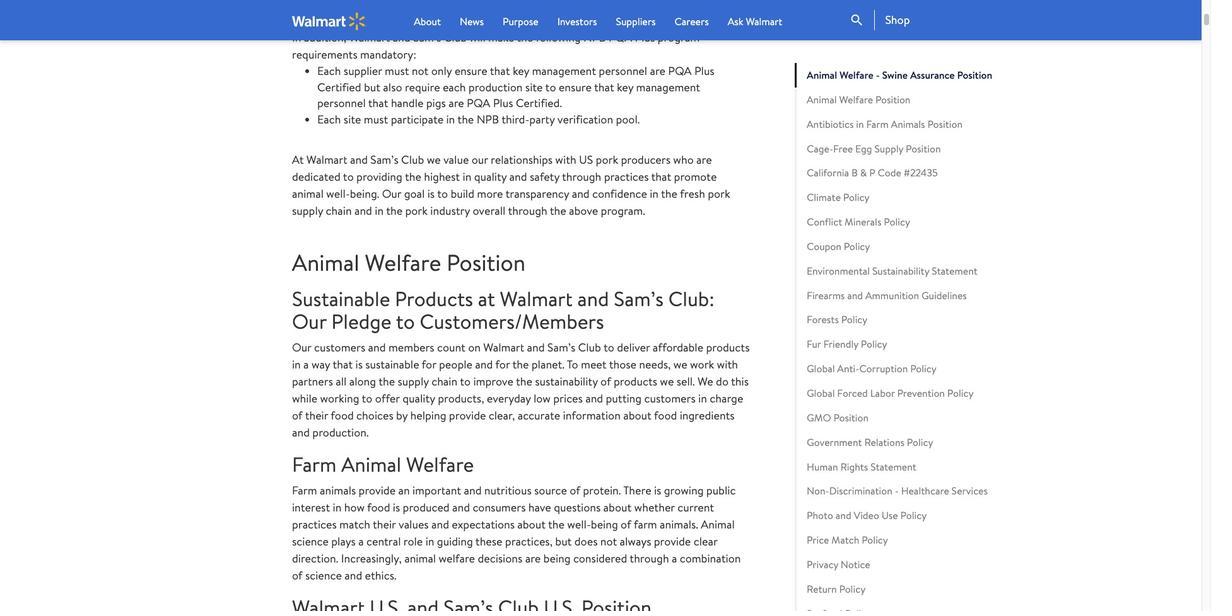 Task type: describe. For each thing, give the bounding box(es) containing it.
pigs
[[426, 96, 446, 111]]

working
[[320, 391, 359, 407]]

policy up fur friendly policy
[[841, 313, 868, 327]]

2 vertical spatial about
[[517, 517, 546, 533]]

notice
[[841, 558, 870, 572]]

gmo position
[[807, 411, 869, 425]]

non-discrimination - healthcare services
[[807, 485, 988, 499]]

practices inside at walmart and sam's club we value our relationships with us pork producers who are dedicated to providing the highest in quality and safety through practices that promote animal well-being. our goal is to build more transparency and confidence in the fresh pork supply chain and in the pork industry overall through the above program.
[[604, 169, 649, 185]]

quality inside the sustainable products at walmart and sam's club: our pledge to customers/members our customers and members count on walmart and sam's club to deliver affordable products in a way that is sustainable for people and for the planet. to meet those needs, we work with partners all along the supply chain to improve the sustainability of products we sell. we do this while working to offer quality products, everyday low prices and putting customers in charge of their food choices by helping provide clear, accurate information about food ingredients and production.
[[403, 391, 435, 407]]

coupon
[[807, 240, 841, 254]]

1 horizontal spatial products
[[706, 340, 750, 356]]

1 vertical spatial must
[[364, 112, 388, 128]]

coupon policy link
[[795, 235, 1028, 259]]

2 horizontal spatial food
[[654, 408, 677, 424]]

1 vertical spatial products
[[614, 374, 657, 390]]

in down 'being.'
[[375, 203, 384, 219]]

sustainable
[[292, 285, 390, 313]]

animals.
[[660, 517, 698, 533]]

to up those
[[604, 340, 614, 356]]

b
[[852, 166, 858, 180]]

produced
[[403, 500, 450, 516]]

the up offer
[[379, 374, 395, 390]]

low
[[534, 391, 551, 407]]

above
[[569, 203, 598, 219]]

0 vertical spatial must
[[385, 63, 409, 79]]

whether
[[634, 500, 675, 516]]

is down an
[[393, 500, 400, 516]]

government relations policy link
[[795, 431, 1028, 455]]

1 horizontal spatial npb
[[584, 30, 606, 45]]

human rights statement
[[807, 460, 916, 474]]

protein.
[[583, 483, 621, 499]]

antibiotics
[[807, 117, 854, 131]]

that inside at walmart and sam's club we value our relationships with us pork producers who are dedicated to providing the highest in quality and safety through practices that promote animal well-being. our goal is to build more transparency and confidence in the fresh pork supply chain and in the pork industry overall through the above program.
[[651, 169, 671, 185]]

news
[[460, 15, 484, 28]]

consumers
[[473, 500, 526, 516]]

production
[[469, 79, 523, 95]]

make
[[488, 30, 514, 45]]

position up #22435
[[906, 142, 941, 156]]

california
[[807, 166, 849, 180]]

policy down conflict minerals policy
[[844, 240, 870, 254]]

2 vertical spatial farm
[[292, 483, 317, 499]]

welfare up products
[[365, 247, 441, 279]]

require
[[405, 79, 440, 95]]

charge
[[710, 391, 743, 407]]

the left above
[[550, 203, 566, 219]]

0 vertical spatial pork
[[596, 152, 618, 168]]

handle
[[391, 96, 424, 111]]

fur friendly policy link
[[795, 333, 1028, 357]]

plays
[[331, 534, 356, 550]]

global for global forced labor prevention policy
[[807, 387, 835, 401]]

to down highest
[[437, 186, 448, 202]]

ingredients
[[680, 408, 735, 424]]

have
[[528, 500, 551, 516]]

pledge
[[331, 308, 391, 335]]

supply inside at walmart and sam's club we value our relationships with us pork producers who are dedicated to providing the highest in quality and safety through practices that promote animal well-being. our goal is to build more transparency and confidence in the fresh pork supply chain and in the pork industry overall through the above program.
[[292, 203, 323, 219]]

to up 'being.'
[[343, 169, 354, 185]]

of down meet
[[601, 374, 611, 390]]

2 vertical spatial a
[[672, 551, 677, 567]]

being.
[[350, 186, 379, 202]]

0 vertical spatial farm
[[866, 117, 889, 131]]

policy down the 'gmo position' link
[[907, 436, 933, 450]]

in up partners
[[292, 357, 301, 373]]

in inside in addition, walmart and sam's club will make the following npb pqa plus program requirements mandatory: each supplier must not only ensure that key management personnel are pqa plus certified but also require each production site to ensure that key management personnel that handle pigs are pqa plus certified. each site must participate in the npb third-party verification pool.
[[446, 112, 455, 128]]

with inside at walmart and sam's club we value our relationships with us pork producers who are dedicated to providing the highest in quality and safety through practices that promote animal well-being. our goal is to build more transparency and confidence in the fresh pork supply chain and in the pork industry overall through the above program.
[[555, 152, 576, 168]]

well- inside at walmart and sam's club we value our relationships with us pork producers who are dedicated to providing the highest in quality and safety through practices that promote animal well-being. our goal is to build more transparency and confidence in the fresh pork supply chain and in the pork industry overall through the above program.
[[326, 186, 350, 202]]

forests
[[807, 313, 839, 327]]

sustainability
[[535, 374, 598, 390]]

walmart right the at
[[500, 285, 573, 313]]

farm animal welfare farm animals provide an important and nutritious source of protein. there is growing public interest in how food is produced and consumers have questions about whether current practices match their values and expectations about the well-being of farm animals. animal science plays a central role in guiding these practices, but does not always provide clear direction. increasingly, animal welfare decisions are being considered through a combination of science and ethics.
[[292, 451, 741, 584]]

0 horizontal spatial npb
[[477, 112, 499, 128]]

people
[[439, 357, 472, 373]]

1 horizontal spatial customers
[[644, 391, 696, 407]]

policy right use
[[901, 509, 927, 523]]

anti-
[[837, 362, 859, 376]]

is inside the sustainable products at walmart and sam's club: our pledge to customers/members our customers and members count on walmart and sam's club to deliver affordable products in a way that is sustainable for people and for the planet. to meet those needs, we work with partners all along the supply chain to improve the sustainability of products we sell. we do this while working to offer quality products, everyday low prices and putting customers in charge of their food choices by helping provide clear, accurate information about food ingredients and production.
[[355, 357, 363, 373]]

public
[[706, 483, 736, 499]]

that up verification
[[594, 79, 614, 95]]

position down forced at the bottom right of page
[[834, 411, 869, 425]]

in up the egg
[[856, 117, 864, 131]]

members
[[389, 340, 434, 356]]

the left fresh
[[661, 186, 678, 202]]

chain inside at walmart and sam's club we value our relationships with us pork producers who are dedicated to providing the highest in quality and safety through practices that promote animal well-being. our goal is to build more transparency and confidence in the fresh pork supply chain and in the pork industry overall through the above program.
[[326, 203, 352, 219]]

0 horizontal spatial being
[[544, 551, 571, 567]]

their inside the sustainable products at walmart and sam's club: our pledge to customers/members our customers and members count on walmart and sam's club to deliver affordable products in a way that is sustainable for people and for the planet. to meet those needs, we work with partners all along the supply chain to improve the sustainability of products we sell. we do this while working to offer quality products, everyday low prices and putting customers in charge of their food choices by helping provide clear, accurate information about food ingredients and production.
[[305, 408, 328, 424]]

who
[[673, 152, 694, 168]]

photo
[[807, 509, 833, 523]]

global for global anti-corruption policy
[[807, 362, 835, 376]]

that inside the sustainable products at walmart and sam's club: our pledge to customers/members our customers and members count on walmart and sam's club to deliver affordable products in a way that is sustainable for people and for the planet. to meet those needs, we work with partners all along the supply chain to improve the sustainability of products we sell. we do this while working to offer quality products, everyday low prices and putting customers in charge of their food choices by helping provide clear, accurate information about food ingredients and production.
[[333, 357, 353, 373]]

1 horizontal spatial pqa
[[609, 30, 632, 45]]

do
[[716, 374, 729, 390]]

that up production
[[490, 63, 510, 79]]

does
[[575, 534, 598, 550]]

conflict minerals policy link
[[795, 210, 1028, 235]]

ethics.
[[365, 568, 397, 584]]

0 horizontal spatial pqa
[[467, 96, 490, 111]]

price match policy link
[[795, 529, 1028, 553]]

global anti-corruption policy
[[807, 362, 937, 376]]

producers
[[621, 152, 671, 168]]

to down along
[[362, 391, 372, 407]]

that down also
[[368, 96, 388, 111]]

2 horizontal spatial pork
[[708, 186, 730, 202]]

animal welfare position link
[[795, 88, 1028, 112]]

home image
[[292, 12, 367, 30]]

cage-
[[807, 142, 833, 156]]

of up questions
[[570, 483, 580, 499]]

global forced labor prevention policy link
[[795, 382, 1028, 406]]

program
[[658, 30, 700, 45]]

of down while
[[292, 408, 303, 424]]

welfare left swine
[[840, 68, 874, 82]]

the down purpose dropdown button
[[517, 30, 533, 45]]

supply inside the sustainable products at walmart and sam's club: our pledge to customers/members our customers and members count on walmart and sam's club to deliver affordable products in a way that is sustainable for people and for the planet. to meet those needs, we work with partners all along the supply chain to improve the sustainability of products we sell. we do this while working to offer quality products, everyday low prices and putting customers in charge of their food choices by helping provide clear, accurate information about food ingredients and production.
[[398, 374, 429, 390]]

we
[[698, 374, 713, 390]]

fresh
[[680, 186, 705, 202]]

prices
[[553, 391, 583, 407]]

position up the at
[[447, 247, 526, 279]]

policy down notice
[[839, 583, 866, 597]]

way
[[312, 357, 330, 373]]

highest
[[424, 169, 460, 185]]

certified
[[317, 79, 361, 95]]

club:
[[669, 285, 715, 313]]

2 vertical spatial provide
[[654, 534, 691, 550]]

certified.
[[516, 96, 562, 111]]

sam's up deliver
[[614, 285, 664, 313]]

in down we at the right bottom
[[698, 391, 707, 407]]

in
[[292, 30, 301, 45]]

statement for human rights statement
[[871, 460, 916, 474]]

use
[[882, 509, 898, 523]]

to up members
[[396, 308, 415, 335]]

our inside at walmart and sam's club we value our relationships with us pork producers who are dedicated to providing the highest in quality and safety through practices that promote animal well-being. our goal is to build more transparency and confidence in the fresh pork supply chain and in the pork industry overall through the above program.
[[382, 186, 401, 202]]

the down the providing
[[386, 203, 403, 219]]

privacy notice link
[[795, 553, 1028, 578]]

privacy
[[807, 558, 838, 572]]

0 horizontal spatial personnel
[[317, 96, 366, 111]]

build
[[451, 186, 474, 202]]

1 each from the top
[[317, 63, 341, 79]]

0 vertical spatial through
[[562, 169, 601, 185]]

policy down climate policy link
[[884, 215, 910, 229]]

1 horizontal spatial plus
[[635, 30, 655, 45]]

there
[[623, 483, 651, 499]]

#22435
[[904, 166, 938, 180]]

1 horizontal spatial key
[[617, 79, 633, 95]]

1 vertical spatial science
[[305, 568, 342, 584]]

0 horizontal spatial animal welfare position
[[292, 247, 526, 279]]

1 vertical spatial about
[[603, 500, 632, 516]]

position down swine
[[876, 93, 911, 107]]

the left planet.
[[513, 357, 529, 373]]

purpose
[[503, 15, 539, 28]]

corruption
[[859, 362, 908, 376]]

0 horizontal spatial key
[[513, 63, 529, 79]]

government relations policy
[[807, 436, 933, 450]]

sam's up to
[[547, 340, 575, 356]]

always
[[620, 534, 651, 550]]

in right confidence
[[650, 186, 659, 202]]

of left farm
[[621, 517, 631, 533]]

environmental sustainability statement link
[[795, 259, 1028, 284]]

combination
[[680, 551, 741, 567]]

pool.
[[616, 112, 640, 128]]

at walmart and sam's club we value our relationships with us pork producers who are dedicated to providing the highest in quality and safety through practices that promote animal well-being. our goal is to build more transparency and confidence in the fresh pork supply chain and in the pork industry overall through the above program.
[[292, 152, 730, 219]]

search
[[849, 13, 864, 28]]

discrimination
[[829, 485, 893, 499]]

addition,
[[304, 30, 346, 45]]

the down each
[[458, 112, 474, 128]]

products,
[[438, 391, 484, 407]]

animal welfare - swine assurance position
[[807, 68, 992, 82]]

1 vertical spatial we
[[674, 357, 687, 373]]

sam's inside at walmart and sam's club we value our relationships with us pork producers who are dedicated to providing the highest in quality and safety through practices that promote animal well-being. our goal is to build more transparency and confidence in the fresh pork supply chain and in the pork industry overall through the above program.
[[370, 152, 398, 168]]

questions
[[554, 500, 601, 516]]

assurance
[[910, 68, 955, 82]]

to
[[567, 357, 578, 373]]

by
[[396, 408, 408, 424]]

welfare up antibiotics
[[839, 93, 873, 107]]

2 vertical spatial our
[[292, 340, 311, 356]]

but inside farm animal welfare farm animals provide an important and nutritious source of protein. there is growing public interest in how food is produced and consumers have questions about whether current practices match their values and expectations about the well-being of farm animals. animal science plays a central role in guiding these practices, but does not always provide clear direction. increasingly, animal welfare decisions are being considered through a combination of science and ethics.
[[555, 534, 572, 550]]

healthcare
[[901, 485, 949, 499]]

position right "assurance"
[[957, 68, 992, 82]]

while
[[292, 391, 317, 407]]

forced
[[837, 387, 868, 401]]

are down program
[[650, 63, 666, 79]]

is up whether
[[654, 483, 661, 499]]



Task type: vqa. For each thing, say whether or not it's contained in the screenshot.
privacy notice link
yes



Task type: locate. For each thing, give the bounding box(es) containing it.
walmart inside in addition, walmart and sam's club will make the following npb pqa plus program requirements mandatory: each supplier must not only ensure that key management personnel are pqa plus certified but also require each production site to ensure that key management personnel that handle pigs are pqa plus certified. each site must participate in the npb third-party verification pool.
[[349, 30, 390, 45]]

0 vertical spatial with
[[555, 152, 576, 168]]

to up certified.
[[545, 79, 556, 95]]

coupon policy
[[807, 240, 870, 254]]

farm up cage-free egg supply position
[[866, 117, 889, 131]]

1 vertical spatial personnel
[[317, 96, 366, 111]]

food inside farm animal welfare farm animals provide an important and nutritious source of protein. there is growing public interest in how food is produced and consumers have questions about whether current practices match their values and expectations about the well-being of farm animals. animal science plays a central role in guiding these practices, but does not always provide clear direction. increasingly, animal welfare decisions are being considered through a combination of science and ethics.
[[367, 500, 390, 516]]

production.
[[312, 425, 369, 441]]

with inside the sustainable products at walmart and sam's club: our pledge to customers/members our customers and members count on walmart and sam's club to deliver affordable products in a way that is sustainable for people and for the planet. to meet those needs, we work with partners all along the supply chain to improve the sustainability of products we sell. we do this while working to offer quality products, everyday low prices and putting customers in charge of their food choices by helping provide clear, accurate information about food ingredients and production.
[[717, 357, 738, 373]]

policy up the global anti-corruption policy
[[861, 338, 887, 352]]

is right goal
[[428, 186, 435, 202]]

their down while
[[305, 408, 328, 424]]

investors
[[557, 15, 597, 28]]

0 vertical spatial we
[[427, 152, 441, 168]]

animal
[[807, 68, 837, 82], [807, 93, 837, 107], [292, 247, 360, 279], [341, 451, 401, 479], [701, 517, 735, 533]]

products
[[706, 340, 750, 356], [614, 374, 657, 390]]

personnel down certified
[[317, 96, 366, 111]]

are inside farm animal welfare farm animals provide an important and nutritious source of protein. there is growing public interest in how food is produced and consumers have questions about whether current practices match their values and expectations about the well-being of farm animals. animal science plays a central role in guiding these practices, but does not always provide clear direction. increasingly, animal welfare decisions are being considered through a combination of science and ethics.
[[525, 551, 541, 567]]

careers link
[[675, 14, 709, 29]]

0 vertical spatial personnel
[[599, 63, 647, 79]]

pork down goal
[[405, 203, 428, 219]]

about
[[623, 408, 652, 424], [603, 500, 632, 516], [517, 517, 546, 533]]

deliver
[[617, 340, 650, 356]]

with left us
[[555, 152, 576, 168]]

1 vertical spatial farm
[[292, 451, 337, 479]]

2 vertical spatial we
[[660, 374, 674, 390]]

policy down the b
[[843, 191, 870, 205]]

club up highest
[[401, 152, 424, 168]]

is up along
[[355, 357, 363, 373]]

0 horizontal spatial pork
[[405, 203, 428, 219]]

sam's up the providing
[[370, 152, 398, 168]]

animal down role at bottom
[[404, 551, 436, 567]]

sustainability
[[872, 264, 929, 278]]

0 vertical spatial their
[[305, 408, 328, 424]]

0 vertical spatial quality
[[474, 169, 507, 185]]

0 vertical spatial well-
[[326, 186, 350, 202]]

0 vertical spatial practices
[[604, 169, 649, 185]]

1 vertical spatial practices
[[292, 517, 337, 533]]

1 vertical spatial -
[[895, 485, 899, 499]]

-
[[876, 68, 880, 82], [895, 485, 899, 499]]

must up also
[[385, 63, 409, 79]]

welfare
[[439, 551, 475, 567]]

npb down investors
[[584, 30, 606, 45]]

chain inside the sustainable products at walmart and sam's club: our pledge to customers/members our customers and members count on walmart and sam's club to deliver affordable products in a way that is sustainable for people and for the planet. to meet those needs, we work with partners all along the supply chain to improve the sustainability of products we sell. we do this while working to offer quality products, everyday low prices and putting customers in charge of their food choices by helping provide clear, accurate information about food ingredients and production.
[[432, 374, 457, 390]]

0 horizontal spatial food
[[331, 408, 354, 424]]

1 vertical spatial plus
[[694, 63, 715, 79]]

club inside the sustainable products at walmart and sam's club: our pledge to customers/members our customers and members count on walmart and sam's club to deliver affordable products in a way that is sustainable for people and for the planet. to meet those needs, we work with partners all along the supply chain to improve the sustainability of products we sell. we do this while working to offer quality products, everyday low prices and putting customers in charge of their food choices by helping provide clear, accurate information about food ingredients and production.
[[578, 340, 601, 356]]

0 vertical spatial -
[[876, 68, 880, 82]]

plus down suppliers dropdown button
[[635, 30, 655, 45]]

1 horizontal spatial being
[[591, 517, 618, 533]]

&
[[860, 166, 867, 180]]

policy inside 'link'
[[947, 387, 974, 401]]

2 vertical spatial plus
[[493, 96, 513, 111]]

we inside at walmart and sam's club we value our relationships with us pork producers who are dedicated to providing the highest in quality and safety through practices that promote animal well-being. our goal is to build more transparency and confidence in the fresh pork supply chain and in the pork industry overall through the above program.
[[427, 152, 441, 168]]

position right animals
[[928, 117, 963, 131]]

- up use
[[895, 485, 899, 499]]

1 vertical spatial with
[[717, 357, 738, 373]]

1 horizontal spatial with
[[717, 357, 738, 373]]

sam's inside in addition, walmart and sam's club will make the following npb pqa plus program requirements mandatory: each supplier must not only ensure that key management personnel are pqa plus certified but also require each production site to ensure that key management personnel that handle pigs are pqa plus certified. each site must participate in the npb third-party verification pool.
[[413, 30, 441, 45]]

quality inside at walmart and sam's club we value our relationships with us pork producers who are dedicated to providing the highest in quality and safety through practices that promote animal well-being. our goal is to build more transparency and confidence in the fresh pork supply chain and in the pork industry overall through the above program.
[[474, 169, 507, 185]]

0 horizontal spatial management
[[532, 63, 596, 79]]

1 vertical spatial not
[[600, 534, 617, 550]]

are down each
[[449, 96, 464, 111]]

customers/members
[[420, 308, 604, 335]]

forests policy link
[[795, 308, 1028, 333]]

statement inside environmental sustainability statement link
[[932, 264, 978, 278]]

personnel
[[599, 63, 647, 79], [317, 96, 366, 111]]

important
[[413, 483, 461, 499]]

key up production
[[513, 63, 529, 79]]

but inside in addition, walmart and sam's club will make the following npb pqa plus program requirements mandatory: each supplier must not only ensure that key management personnel are pqa plus certified but also require each production site to ensure that key management personnel that handle pigs are pqa plus certified. each site must participate in the npb third-party verification pool.
[[364, 79, 380, 95]]

- for discrimination
[[895, 485, 899, 499]]

not up considered
[[600, 534, 617, 550]]

walmart inside at walmart and sam's club we value our relationships with us pork producers who are dedicated to providing the highest in quality and safety through practices that promote animal well-being. our goal is to build more transparency and confidence in the fresh pork supply chain and in the pork industry overall through the above program.
[[306, 152, 347, 168]]

2 each from the top
[[317, 112, 341, 128]]

to
[[545, 79, 556, 95], [343, 169, 354, 185], [437, 186, 448, 202], [396, 308, 415, 335], [604, 340, 614, 356], [460, 374, 471, 390], [362, 391, 372, 407]]

requirements
[[292, 47, 358, 63]]

walmart up the mandatory:
[[349, 30, 390, 45]]

quality up helping
[[403, 391, 435, 407]]

to inside in addition, walmart and sam's club will make the following npb pqa plus program requirements mandatory: each supplier must not only ensure that key management personnel are pqa plus certified but also require each production site to ensure that key management personnel that handle pigs are pqa plus certified. each site must participate in the npb third-party verification pool.
[[545, 79, 556, 95]]

0 horizontal spatial ensure
[[455, 63, 487, 79]]

0 vertical spatial but
[[364, 79, 380, 95]]

provide down animals.
[[654, 534, 691, 550]]

1 vertical spatial global
[[807, 387, 835, 401]]

1 horizontal spatial through
[[562, 169, 601, 185]]

mandatory:
[[360, 47, 416, 63]]

0 vertical spatial not
[[412, 63, 429, 79]]

0 horizontal spatial provide
[[359, 483, 396, 499]]

1 horizontal spatial personnel
[[599, 63, 647, 79]]

1 horizontal spatial their
[[373, 517, 396, 533]]

careers
[[675, 15, 709, 28]]

1 vertical spatial well-
[[567, 517, 591, 533]]

well- down dedicated
[[326, 186, 350, 202]]

0 horizontal spatial but
[[364, 79, 380, 95]]

management down following
[[532, 63, 596, 79]]

return policy link
[[795, 578, 1028, 602]]

1 horizontal spatial food
[[367, 500, 390, 516]]

1 vertical spatial through
[[508, 203, 547, 219]]

gmo
[[807, 411, 831, 425]]

count
[[437, 340, 465, 356]]

- left swine
[[876, 68, 880, 82]]

is inside at walmart and sam's club we value our relationships with us pork producers who are dedicated to providing the highest in quality and safety through practices that promote animal well-being. our goal is to build more transparency and confidence in the fresh pork supply chain and in the pork industry overall through the above program.
[[428, 186, 435, 202]]

2 horizontal spatial a
[[672, 551, 677, 567]]

but down supplier
[[364, 79, 380, 95]]

0 horizontal spatial well-
[[326, 186, 350, 202]]

1 vertical spatial pork
[[708, 186, 730, 202]]

1 global from the top
[[807, 362, 835, 376]]

0 vertical spatial a
[[303, 357, 309, 373]]

in up build
[[463, 169, 471, 185]]

for down members
[[422, 357, 436, 373]]

chain down people
[[432, 374, 457, 390]]

walmart inside ask walmart link
[[746, 15, 782, 28]]

ammunition
[[865, 289, 919, 303]]

free
[[833, 142, 853, 156]]

customers up way
[[314, 340, 365, 356]]

sustainable products at walmart and sam's club: our pledge to customers/members our customers and members count on walmart and sam's club to deliver affordable products in a way that is sustainable for people and for the planet. to meet those needs, we work with partners all along the supply chain to improve the sustainability of products we sell. we do this while working to offer quality products, everyday low prices and putting customers in charge of their food choices by helping provide clear, accurate information about food ingredients and production.
[[292, 285, 750, 441]]

services
[[952, 485, 988, 499]]

1 vertical spatial club
[[401, 152, 424, 168]]

the up goal
[[405, 169, 421, 185]]

plus down program
[[694, 63, 715, 79]]

0 vertical spatial science
[[292, 534, 329, 550]]

food right how on the left bottom
[[367, 500, 390, 516]]

products
[[395, 285, 473, 313]]

their
[[305, 408, 328, 424], [373, 517, 396, 533]]

0 vertical spatial being
[[591, 517, 618, 533]]

1 vertical spatial our
[[292, 308, 326, 335]]

1 horizontal spatial management
[[636, 79, 700, 95]]

current
[[678, 500, 714, 516]]

0 vertical spatial pqa
[[609, 30, 632, 45]]

1 horizontal spatial but
[[555, 534, 572, 550]]

animals
[[891, 117, 925, 131]]

0 vertical spatial products
[[706, 340, 750, 356]]

0 horizontal spatial chain
[[326, 203, 352, 219]]

key up "pool."
[[617, 79, 633, 95]]

shop link
[[875, 10, 910, 30]]

and inside in addition, walmart and sam's club will make the following npb pqa plus program requirements mandatory: each supplier must not only ensure that key management personnel are pqa plus certified but also require each production site to ensure that key management personnel that handle pigs are pqa plus certified. each site must participate in the npb third-party verification pool.
[[393, 30, 410, 45]]

about up practices,
[[517, 517, 546, 533]]

0 horizontal spatial animal
[[292, 186, 324, 202]]

sam's
[[413, 30, 441, 45], [370, 152, 398, 168], [614, 285, 664, 313], [547, 340, 575, 356]]

0 vertical spatial our
[[382, 186, 401, 202]]

the down have
[[548, 517, 565, 533]]

price
[[807, 534, 829, 548]]

personnel up "pool."
[[599, 63, 647, 79]]

about down "protein."
[[603, 500, 632, 516]]

in down animals
[[333, 500, 342, 516]]

- for welfare
[[876, 68, 880, 82]]

farm
[[634, 517, 657, 533]]

1 horizontal spatial quality
[[474, 169, 507, 185]]

animal welfare position
[[807, 93, 911, 107], [292, 247, 526, 279]]

pqa down production
[[467, 96, 490, 111]]

welfare
[[840, 68, 874, 82], [839, 93, 873, 107], [365, 247, 441, 279], [406, 451, 474, 479]]

california b & p code #22435
[[807, 166, 938, 180]]

statement up non-discrimination - healthcare services at the right of page
[[871, 460, 916, 474]]

practices down interest
[[292, 517, 337, 533]]

to up products,
[[460, 374, 471, 390]]

their up central
[[373, 517, 396, 533]]

not inside in addition, walmart and sam's club will make the following npb pqa plus program requirements mandatory: each supplier must not only ensure that key management personnel are pqa plus certified but also require each production site to ensure that key management personnel that handle pigs are pqa plus certified. each site must participate in the npb third-party verification pool.
[[412, 63, 429, 79]]

pork right us
[[596, 152, 618, 168]]

relations
[[865, 436, 905, 450]]

2 for from the left
[[495, 357, 510, 373]]

0 horizontal spatial with
[[555, 152, 576, 168]]

2 horizontal spatial provide
[[654, 534, 691, 550]]

guiding
[[437, 534, 473, 550]]

investors button
[[557, 14, 597, 29]]

0 horizontal spatial -
[[876, 68, 880, 82]]

supply
[[875, 142, 903, 156]]

non-discrimination - healthcare services link
[[795, 480, 1028, 504]]

1 horizontal spatial animal welfare position
[[807, 93, 911, 107]]

1 horizontal spatial not
[[600, 534, 617, 550]]

1 vertical spatial but
[[555, 534, 572, 550]]

not inside farm animal welfare farm animals provide an important and nutritious source of protein. there is growing public interest in how food is produced and consumers have questions about whether current practices match their values and expectations about the well-being of farm animals. animal science plays a central role in guiding these practices, but does not always provide clear direction. increasingly, animal welfare decisions are being considered through a combination of science and ethics.
[[600, 534, 617, 550]]

fur
[[807, 338, 821, 352]]

rights
[[841, 460, 868, 474]]

of
[[601, 374, 611, 390], [292, 408, 303, 424], [570, 483, 580, 499], [621, 517, 631, 533], [292, 568, 303, 584]]

safety
[[530, 169, 560, 185]]

plus down production
[[493, 96, 513, 111]]

1 vertical spatial supply
[[398, 374, 429, 390]]

firearms and ammunition guidelines link
[[795, 284, 1028, 308]]

will
[[470, 30, 486, 45]]

1 horizontal spatial provide
[[449, 408, 486, 424]]

everyday
[[487, 391, 531, 407]]

expectations
[[452, 517, 515, 533]]

food
[[331, 408, 354, 424], [654, 408, 677, 424], [367, 500, 390, 516]]

suppliers
[[616, 15, 656, 28]]

match
[[832, 534, 859, 548]]

food down sell.
[[654, 408, 677, 424]]

0 horizontal spatial customers
[[314, 340, 365, 356]]

2 vertical spatial pork
[[405, 203, 428, 219]]

confidence
[[592, 186, 647, 202]]

animal welfare - swine assurance position link
[[795, 63, 1028, 88]]

about
[[414, 15, 441, 28]]

provide down products,
[[449, 408, 486, 424]]

0 horizontal spatial their
[[305, 408, 328, 424]]

goal
[[404, 186, 425, 202]]

increasingly,
[[341, 551, 402, 567]]

the up everyday
[[516, 374, 532, 390]]

animal inside farm animal welfare farm animals provide an important and nutritious source of protein. there is growing public interest in how food is produced and consumers have questions about whether current practices match their values and expectations about the well-being of farm animals. animal science plays a central role in guiding these practices, but does not always provide clear direction. increasingly, animal welfare decisions are being considered through a combination of science and ethics.
[[404, 551, 436, 567]]

well- inside farm animal welfare farm animals provide an important and nutritious source of protein. there is growing public interest in how food is produced and consumers have questions about whether current practices match their values and expectations about the well-being of farm animals. animal science plays a central role in guiding these practices, but does not always provide clear direction. increasingly, animal welfare decisions are being considered through a combination of science and ethics.
[[567, 517, 591, 533]]

1 horizontal spatial practices
[[604, 169, 649, 185]]

their inside farm animal welfare farm animals provide an important and nutritious source of protein. there is growing public interest in how food is produced and consumers have questions about whether current practices match their values and expectations about the well-being of farm animals. animal science plays a central role in guiding these practices, but does not always provide clear direction. increasingly, animal welfare decisions are being considered through a combination of science and ethics.
[[373, 517, 396, 533]]

that down producers at the top
[[651, 169, 671, 185]]

friendly
[[824, 338, 859, 352]]

statement up guidelines
[[932, 264, 978, 278]]

practices inside farm animal welfare farm animals provide an important and nutritious source of protein. there is growing public interest in how food is produced and consumers have questions about whether current practices match their values and expectations about the well-being of farm animals. animal science plays a central role in guiding these practices, but does not always provide clear direction. increasingly, animal welfare decisions are being considered through a combination of science and ethics.
[[292, 517, 337, 533]]

not up require
[[412, 63, 429, 79]]

site
[[525, 79, 543, 95], [344, 112, 361, 128]]

welfare inside farm animal welfare farm animals provide an important and nutritious source of protein. there is growing public interest in how food is produced and consumers have questions about whether current practices match their values and expectations about the well-being of farm animals. animal science plays a central role in guiding these practices, but does not always provide clear direction. increasingly, animal welfare decisions are being considered through a combination of science and ethics.
[[406, 451, 474, 479]]

ensure up each
[[455, 63, 487, 79]]

0 vertical spatial each
[[317, 63, 341, 79]]

walmart down 'customers/members'
[[483, 340, 524, 356]]

1 vertical spatial animal
[[404, 551, 436, 567]]

2 horizontal spatial pqa
[[668, 63, 692, 79]]

science up direction.
[[292, 534, 329, 550]]

through inside farm animal welfare farm animals provide an important and nutritious source of protein. there is growing public interest in how food is produced and consumers have questions about whether current practices match their values and expectations about the well-being of farm animals. animal science plays a central role in guiding these practices, but does not always provide clear direction. increasingly, animal welfare decisions are being considered through a combination of science and ethics.
[[630, 551, 669, 567]]

1 horizontal spatial club
[[444, 30, 467, 45]]

2 horizontal spatial through
[[630, 551, 669, 567]]

club inside in addition, walmart and sam's club will make the following npb pqa plus program requirements mandatory: each supplier must not only ensure that key management personnel are pqa plus certified but also require each production site to ensure that key management personnel that handle pigs are pqa plus certified. each site must participate in the npb third-party verification pool.
[[444, 30, 467, 45]]

environmental
[[807, 264, 870, 278]]

products up putting
[[614, 374, 657, 390]]

club up meet
[[578, 340, 601, 356]]

are down practices,
[[525, 551, 541, 567]]

2 horizontal spatial plus
[[694, 63, 715, 79]]

1 horizontal spatial well-
[[567, 517, 591, 533]]

a inside the sustainable products at walmart and sam's club: our pledge to customers/members our customers and members count on walmart and sam's club to deliver affordable products in a way that is sustainable for people and for the planet. to meet those needs, we work with partners all along the supply chain to improve the sustainability of products we sell. we do this while working to offer quality products, everyday low prices and putting customers in charge of their food choices by helping provide clear, accurate information about food ingredients and production.
[[303, 357, 309, 373]]

well- down questions
[[567, 517, 591, 533]]

policy down photo and video use policy
[[862, 534, 888, 548]]

0 vertical spatial customers
[[314, 340, 365, 356]]

supply down sustainable
[[398, 374, 429, 390]]

partners
[[292, 374, 333, 390]]

being down practices,
[[544, 551, 571, 567]]

1 for from the left
[[422, 357, 436, 373]]

1 horizontal spatial supply
[[398, 374, 429, 390]]

ensure up verification
[[559, 79, 592, 95]]

0 vertical spatial site
[[525, 79, 543, 95]]

program.
[[601, 203, 645, 219]]

0 horizontal spatial site
[[344, 112, 361, 128]]

1 vertical spatial chain
[[432, 374, 457, 390]]

each
[[317, 63, 341, 79], [317, 112, 341, 128]]

farm up animals
[[292, 451, 337, 479]]

1 vertical spatial customers
[[644, 391, 696, 407]]

verification
[[558, 112, 613, 128]]

0 horizontal spatial statement
[[871, 460, 916, 474]]

our down the providing
[[382, 186, 401, 202]]

animal inside at walmart and sam's club we value our relationships with us pork producers who are dedicated to providing the highest in quality and safety through practices that promote animal well-being. our goal is to build more transparency and confidence in the fresh pork supply chain and in the pork industry overall through the above program.
[[292, 186, 324, 202]]

about down putting
[[623, 408, 652, 424]]

walmart right ask
[[746, 15, 782, 28]]

1 horizontal spatial ensure
[[559, 79, 592, 95]]

statement inside human rights statement link
[[871, 460, 916, 474]]

club inside at walmart and sam's club we value our relationships with us pork producers who are dedicated to providing the highest in quality and safety through practices that promote animal well-being. our goal is to build more transparency and confidence in the fresh pork supply chain and in the pork industry overall through the above program.
[[401, 152, 424, 168]]

the
[[517, 30, 533, 45], [458, 112, 474, 128], [405, 169, 421, 185], [661, 186, 678, 202], [386, 203, 403, 219], [550, 203, 566, 219], [513, 357, 529, 373], [379, 374, 395, 390], [516, 374, 532, 390], [548, 517, 565, 533]]

for up improve
[[495, 357, 510, 373]]

about inside the sustainable products at walmart and sam's club: our pledge to customers/members our customers and members count on walmart and sam's club to deliver affordable products in a way that is sustainable for people and for the planet. to meet those needs, we work with partners all along the supply chain to improve the sustainability of products we sell. we do this while working to offer quality products, everyday low prices and putting customers in charge of their food choices by helping provide clear, accurate information about food ingredients and production.
[[623, 408, 652, 424]]

0 vertical spatial about
[[623, 408, 652, 424]]

animals
[[320, 483, 356, 499]]

animal
[[292, 186, 324, 202], [404, 551, 436, 567]]

statement for environmental sustainability statement
[[932, 264, 978, 278]]

price match policy
[[807, 534, 888, 548]]

are inside at walmart and sam's club we value our relationships with us pork producers who are dedicated to providing the highest in quality and safety through practices that promote animal well-being. our goal is to build more transparency and confidence in the fresh pork supply chain and in the pork industry overall through the above program.
[[696, 152, 712, 168]]

1 horizontal spatial statement
[[932, 264, 978, 278]]

key
[[513, 63, 529, 79], [617, 79, 633, 95]]

must
[[385, 63, 409, 79], [364, 112, 388, 128]]

how
[[344, 500, 365, 516]]

choices
[[356, 408, 393, 424]]

1 horizontal spatial a
[[358, 534, 364, 550]]

0 horizontal spatial plus
[[493, 96, 513, 111]]

supply down dedicated
[[292, 203, 323, 219]]

affordable
[[653, 340, 703, 356]]

policy up 'prevention'
[[910, 362, 937, 376]]

animal welfare position up antibiotics in farm animals position
[[807, 93, 911, 107]]

2 vertical spatial pqa
[[467, 96, 490, 111]]

1 vertical spatial a
[[358, 534, 364, 550]]

pqa down suppliers dropdown button
[[609, 30, 632, 45]]

customers
[[314, 340, 365, 356], [644, 391, 696, 407]]

0 vertical spatial supply
[[292, 203, 323, 219]]

1 horizontal spatial site
[[525, 79, 543, 95]]

improve
[[473, 374, 513, 390]]

our up partners
[[292, 340, 311, 356]]

the inside farm animal welfare farm animals provide an important and nutritious source of protein. there is growing public interest in how food is produced and consumers have questions about whether current practices match their values and expectations about the well-being of farm animals. animal science plays a central role in guiding these practices, but does not always provide clear direction. increasingly, animal welfare decisions are being considered through a combination of science and ethics.
[[548, 517, 565, 533]]

2 global from the top
[[807, 387, 835, 401]]

0 horizontal spatial a
[[303, 357, 309, 373]]

in right role at bottom
[[426, 534, 434, 550]]

management down program
[[636, 79, 700, 95]]

industry
[[430, 203, 470, 219]]

of down direction.
[[292, 568, 303, 584]]

1 vertical spatial site
[[344, 112, 361, 128]]

global inside 'link'
[[807, 387, 835, 401]]

science down direction.
[[305, 568, 342, 584]]

in down each
[[446, 112, 455, 128]]

direction.
[[292, 551, 338, 567]]

we
[[427, 152, 441, 168], [674, 357, 687, 373], [660, 374, 674, 390]]

provide inside the sustainable products at walmart and sam's club: our pledge to customers/members our customers and members count on walmart and sam's club to deliver affordable products in a way that is sustainable for people and for the planet. to meet those needs, we work with partners all along the supply chain to improve the sustainability of products we sell. we do this while working to offer quality products, everyday low prices and putting customers in charge of their food choices by helping provide clear, accurate information about food ingredients and production.
[[449, 408, 486, 424]]

1 horizontal spatial -
[[895, 485, 899, 499]]

welfare up important
[[406, 451, 474, 479]]

1 vertical spatial animal welfare position
[[292, 247, 526, 279]]



